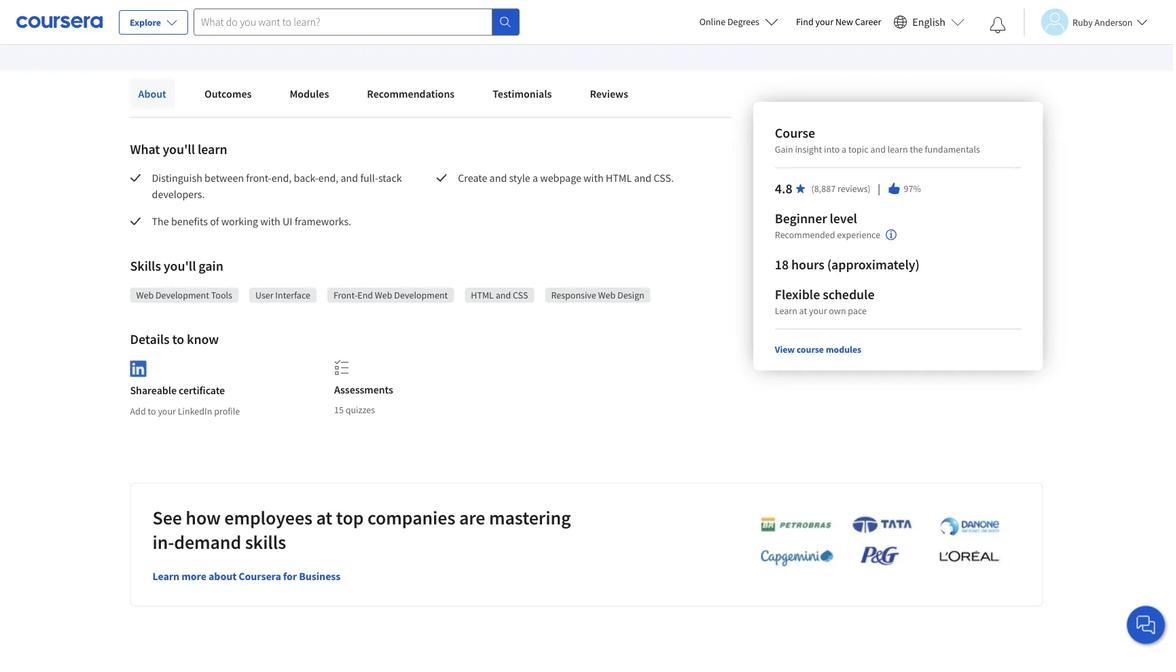 Task type: vqa. For each thing, say whether or not it's contained in the screenshot.
Show in the Recently Viewed Courses And Specializations Collection element
no



Task type: locate. For each thing, give the bounding box(es) containing it.
0 vertical spatial learn
[[292, 23, 318, 37]]

of
[[210, 215, 219, 228]]

2 vertical spatial with
[[260, 215, 280, 228]]

learn down in-
[[152, 570, 179, 584]]

1 horizontal spatial end,
[[318, 171, 338, 185]]

modules
[[290, 87, 329, 101]]

1 horizontal spatial learn
[[292, 23, 318, 37]]

development right end
[[394, 289, 448, 302]]

2 vertical spatial learn
[[152, 570, 179, 584]]

modules
[[826, 344, 861, 356]]

2 horizontal spatial learn
[[775, 305, 797, 317]]

schedule
[[823, 286, 874, 303]]

create and style a webpage with html and css.
[[458, 171, 674, 185]]

learn inside • learn more
[[292, 23, 318, 37]]

information about difficulty level pre-requisites. image
[[886, 230, 897, 240]]

1 vertical spatial at
[[316, 506, 332, 530]]

1 horizontal spatial at
[[799, 305, 807, 317]]

stack
[[378, 171, 402, 185]]

1 horizontal spatial html
[[606, 171, 632, 185]]

15
[[334, 404, 344, 416]]

learn inside course gain insight into a topic and learn the fundamentals
[[888, 143, 908, 156]]

1 horizontal spatial more
[[320, 23, 344, 37]]

web right end
[[375, 289, 392, 302]]

about link
[[130, 79, 174, 109]]

you'll for what
[[163, 141, 195, 158]]

0 vertical spatial with
[[172, 23, 192, 37]]

you'll
[[163, 141, 195, 158], [164, 258, 196, 275]]

topic
[[848, 143, 868, 156]]

insight
[[795, 143, 822, 156]]

mastering
[[489, 506, 571, 530]]

shareable
[[130, 384, 177, 398]]

style
[[509, 171, 530, 185]]

user interface
[[255, 289, 310, 302]]

recommendations
[[367, 87, 455, 101]]

know
[[187, 331, 219, 348]]

add
[[130, 405, 146, 418]]

1 vertical spatial html
[[471, 289, 494, 302]]

at down the "flexible"
[[799, 305, 807, 317]]

into
[[824, 143, 840, 156]]

learn right •
[[292, 23, 318, 37]]

0 horizontal spatial web
[[136, 289, 154, 302]]

your left "own"
[[809, 305, 827, 317]]

|
[[876, 181, 882, 196]]

responsive web design
[[551, 289, 644, 302]]

frameworks.
[[295, 215, 351, 228]]

and inside course gain insight into a topic and learn the fundamentals
[[870, 143, 886, 156]]

What do you want to learn? text field
[[194, 8, 492, 36]]

1 vertical spatial a
[[532, 171, 538, 185]]

your down shareable certificate
[[158, 405, 176, 418]]

html left css.
[[606, 171, 632, 185]]

and left full-
[[341, 171, 358, 185]]

1 vertical spatial to
[[148, 405, 156, 418]]

reviews
[[590, 87, 628, 101]]

more left about
[[182, 570, 206, 584]]

distinguish
[[152, 171, 202, 185]]

course
[[797, 344, 824, 356]]

css.
[[654, 171, 674, 185]]

to
[[172, 331, 184, 348], [148, 405, 156, 418]]

web down 'skills' on the left top
[[136, 289, 154, 302]]

coursera
[[239, 570, 281, 584]]

to left know
[[172, 331, 184, 348]]

0 horizontal spatial development
[[156, 289, 209, 302]]

find your new career link
[[789, 14, 888, 31]]

development
[[156, 289, 209, 302], [394, 289, 448, 302]]

with right webpage
[[584, 171, 604, 185]]

skills you'll gain
[[130, 258, 223, 275]]

back-
[[294, 171, 318, 185]]

webpage
[[540, 171, 581, 185]]

web
[[136, 289, 154, 302], [375, 289, 392, 302], [598, 289, 616, 302]]

gain
[[199, 258, 223, 275]]

(8,887
[[811, 183, 836, 195]]

coursera image
[[16, 11, 103, 33]]

2 horizontal spatial web
[[598, 289, 616, 302]]

for
[[283, 570, 297, 584]]

learn
[[198, 141, 227, 158], [888, 143, 908, 156]]

the
[[910, 143, 923, 156]]

a right "into"
[[842, 143, 846, 156]]

0 horizontal spatial html
[[471, 289, 494, 302]]

end, left full-
[[318, 171, 338, 185]]

0 horizontal spatial learn
[[198, 141, 227, 158]]

and right topic
[[870, 143, 886, 156]]

1 vertical spatial your
[[809, 305, 827, 317]]

your right find
[[815, 16, 833, 28]]

view
[[775, 344, 795, 356]]

0 vertical spatial your
[[815, 16, 833, 28]]

coursera plus image
[[194, 26, 277, 34]]

0 vertical spatial you'll
[[163, 141, 195, 158]]

18 hours (approximately)
[[775, 256, 920, 273]]

how
[[186, 506, 221, 530]]

more inside • learn more
[[320, 23, 344, 37]]

development down skills you'll gain
[[156, 289, 209, 302]]

demand
[[174, 531, 241, 554]]

more right •
[[320, 23, 344, 37]]

recommended experience
[[775, 229, 880, 241]]

and inside distinguish between front-end, back-end, and full-stack developers.
[[341, 171, 358, 185]]

at
[[799, 305, 807, 317], [316, 506, 332, 530]]

show notifications image
[[990, 17, 1006, 33]]

to for know
[[172, 331, 184, 348]]

learn up "between"
[[198, 141, 227, 158]]

course
[[775, 125, 815, 142]]

you'll up distinguish
[[163, 141, 195, 158]]

recommended
[[775, 229, 835, 241]]

1 horizontal spatial development
[[394, 289, 448, 302]]

2 web from the left
[[375, 289, 392, 302]]

1 horizontal spatial web
[[375, 289, 392, 302]]

included with
[[130, 23, 194, 37]]

2 horizontal spatial with
[[584, 171, 604, 185]]

linkedin
[[178, 405, 212, 418]]

1 web from the left
[[136, 289, 154, 302]]

0 vertical spatial html
[[606, 171, 632, 185]]

0 horizontal spatial end,
[[272, 171, 292, 185]]

learn
[[292, 23, 318, 37], [775, 305, 797, 317], [152, 570, 179, 584]]

at inside flexible schedule learn at your own pace
[[799, 305, 807, 317]]

(8,887 reviews) |
[[811, 181, 882, 196]]

1 vertical spatial learn
[[775, 305, 797, 317]]

1 vertical spatial you'll
[[164, 258, 196, 275]]

0 vertical spatial to
[[172, 331, 184, 348]]

working
[[221, 215, 258, 228]]

what
[[130, 141, 160, 158]]

1 horizontal spatial with
[[260, 215, 280, 228]]

with right included
[[172, 23, 192, 37]]

a right the style
[[532, 171, 538, 185]]

0 vertical spatial at
[[799, 305, 807, 317]]

0 horizontal spatial to
[[148, 405, 156, 418]]

web left design
[[598, 289, 616, 302]]

your
[[815, 16, 833, 28], [809, 305, 827, 317], [158, 405, 176, 418]]

beginner
[[775, 210, 827, 227]]

you'll up web development tools on the top of page
[[164, 258, 196, 275]]

the
[[152, 215, 169, 228]]

quizzes
[[345, 404, 375, 416]]

1 vertical spatial with
[[584, 171, 604, 185]]

learn left the
[[888, 143, 908, 156]]

None search field
[[194, 8, 520, 36]]

benefits
[[171, 215, 208, 228]]

with left ui
[[260, 215, 280, 228]]

at left the top
[[316, 506, 332, 530]]

reviews)
[[837, 183, 871, 195]]

0 horizontal spatial more
[[182, 570, 206, 584]]

end, left back-
[[272, 171, 292, 185]]

online
[[699, 16, 726, 28]]

and left css.
[[634, 171, 651, 185]]

0 horizontal spatial a
[[532, 171, 538, 185]]

1 horizontal spatial learn
[[888, 143, 908, 156]]

at inside see how employees at top companies are mastering in-demand skills
[[316, 506, 332, 530]]

details
[[130, 331, 170, 348]]

learn inside flexible schedule learn at your own pace
[[775, 305, 797, 317]]

to right add
[[148, 405, 156, 418]]

0 vertical spatial more
[[320, 23, 344, 37]]

1 horizontal spatial to
[[172, 331, 184, 348]]

0 horizontal spatial at
[[316, 506, 332, 530]]

are
[[459, 506, 485, 530]]

flexible
[[775, 286, 820, 303]]

you'll for skills
[[164, 258, 196, 275]]

html left the css at the left top of the page
[[471, 289, 494, 302]]

•
[[283, 22, 287, 37]]

0 vertical spatial a
[[842, 143, 846, 156]]

learn down the "flexible"
[[775, 305, 797, 317]]

a
[[842, 143, 846, 156], [532, 171, 538, 185]]

1 horizontal spatial a
[[842, 143, 846, 156]]

english
[[912, 15, 945, 29]]

explore
[[130, 16, 161, 29]]

top
[[336, 506, 364, 530]]

fundamentals
[[925, 143, 980, 156]]



Task type: describe. For each thing, give the bounding box(es) containing it.
see
[[152, 506, 182, 530]]

2 end, from the left
[[318, 171, 338, 185]]

ruby
[[1073, 16, 1093, 28]]

gain
[[775, 143, 793, 156]]

new
[[835, 16, 853, 28]]

online degrees
[[699, 16, 759, 28]]

distinguish between front-end, back-end, and full-stack developers.
[[152, 171, 404, 201]]

about
[[209, 570, 237, 584]]

degrees
[[727, 16, 759, 28]]

course gain insight into a topic and learn the fundamentals
[[775, 125, 980, 156]]

front-end web development
[[333, 289, 448, 302]]

between
[[204, 171, 244, 185]]

1 end, from the left
[[272, 171, 292, 185]]

testimonials
[[493, 87, 552, 101]]

skills
[[130, 258, 161, 275]]

hours
[[791, 256, 824, 273]]

testimonials link
[[484, 79, 560, 109]]

about
[[138, 87, 166, 101]]

responsive
[[551, 289, 596, 302]]

modules link
[[281, 79, 337, 109]]

anderson
[[1095, 16, 1133, 28]]

what you'll learn
[[130, 141, 227, 158]]

assessments
[[334, 383, 393, 397]]

18
[[775, 256, 789, 273]]

learn more about coursera for business
[[152, 570, 340, 584]]

included
[[130, 23, 170, 37]]

2 development from the left
[[394, 289, 448, 302]]

learn more about coursera for business link
[[152, 570, 340, 584]]

to for your
[[148, 405, 156, 418]]

front-
[[333, 289, 357, 302]]

at for your
[[799, 305, 807, 317]]

1 vertical spatial more
[[182, 570, 206, 584]]

ruby anderson button
[[1024, 8, 1148, 36]]

view course modules
[[775, 344, 861, 356]]

skills
[[245, 531, 286, 554]]

end
[[357, 289, 373, 302]]

interface
[[275, 289, 310, 302]]

add to your linkedin profile
[[130, 405, 240, 418]]

create
[[458, 171, 487, 185]]

coursera enterprise logos image
[[740, 516, 1012, 575]]

own
[[829, 305, 846, 317]]

flexible schedule learn at your own pace
[[775, 286, 874, 317]]

web development tools
[[136, 289, 232, 302]]

shareable certificate
[[130, 384, 225, 398]]

4.8
[[775, 180, 792, 197]]

ui
[[283, 215, 292, 228]]

pace
[[848, 305, 867, 317]]

and left the css at the left top of the page
[[496, 289, 511, 302]]

explore button
[[119, 10, 188, 35]]

3 web from the left
[[598, 289, 616, 302]]

2 vertical spatial your
[[158, 405, 176, 418]]

15 quizzes
[[334, 404, 375, 416]]

online degrees button
[[688, 7, 789, 37]]

at for top
[[316, 506, 332, 530]]

see how employees at top companies are mastering in-demand skills
[[152, 506, 571, 554]]

97%
[[904, 183, 921, 195]]

find your new career
[[796, 16, 881, 28]]

(approximately)
[[827, 256, 920, 273]]

experience
[[837, 229, 880, 241]]

ruby anderson
[[1073, 16, 1133, 28]]

view course modules link
[[775, 344, 861, 356]]

and left the style
[[489, 171, 507, 185]]

developers.
[[152, 187, 205, 201]]

user
[[255, 289, 273, 302]]

html and css
[[471, 289, 528, 302]]

chat with us image
[[1135, 615, 1157, 636]]

learn more link
[[292, 22, 344, 38]]

1 development from the left
[[156, 289, 209, 302]]

design
[[617, 289, 644, 302]]

certificate
[[179, 384, 225, 398]]

css
[[513, 289, 528, 302]]

front-
[[246, 171, 272, 185]]

companies
[[367, 506, 455, 530]]

business
[[299, 570, 340, 584]]

outcomes
[[204, 87, 252, 101]]

the benefits of working with ui frameworks.
[[152, 215, 351, 228]]

english button
[[888, 0, 970, 44]]

a inside course gain insight into a topic and learn the fundamentals
[[842, 143, 846, 156]]

your inside flexible schedule learn at your own pace
[[809, 305, 827, 317]]

0 horizontal spatial learn
[[152, 570, 179, 584]]

0 horizontal spatial with
[[172, 23, 192, 37]]

outcomes link
[[196, 79, 260, 109]]

tools
[[211, 289, 232, 302]]

full-
[[360, 171, 378, 185]]



